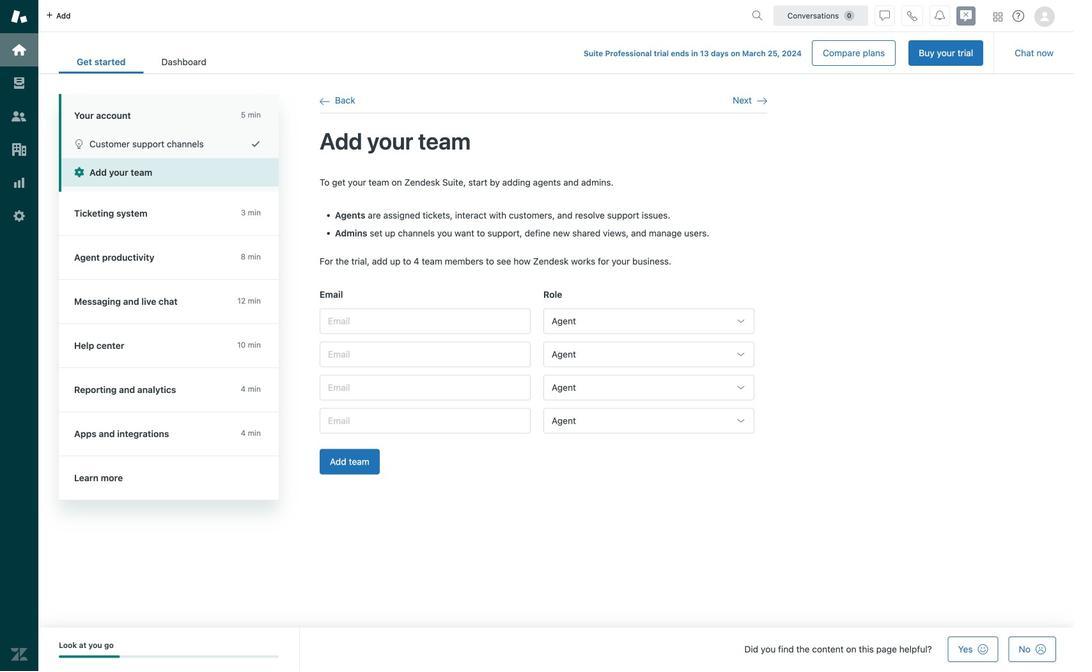 Task type: describe. For each thing, give the bounding box(es) containing it.
zendesk chat image
[[957, 6, 976, 26]]

March 25, 2024 text field
[[743, 49, 802, 58]]

progress bar image
[[59, 656, 120, 659]]

admin image
[[11, 208, 28, 225]]

zendesk image
[[11, 647, 28, 663]]

1 email field from the top
[[320, 309, 531, 334]]

zendesk products image
[[994, 12, 1003, 21]]

4 email field from the top
[[320, 408, 531, 434]]

content-title region
[[320, 126, 768, 156]]

main element
[[0, 0, 38, 672]]

views image
[[11, 75, 28, 91]]

organizations image
[[11, 141, 28, 158]]



Task type: locate. For each thing, give the bounding box(es) containing it.
footer
[[38, 628, 1075, 672]]

heading
[[59, 94, 279, 130]]

reporting image
[[11, 175, 28, 191]]

3 email field from the top
[[320, 375, 531, 401]]

progress-bar progress bar
[[59, 656, 279, 659]]

button displays agent's chat status as invisible. image
[[880, 11, 891, 21]]

region
[[320, 176, 768, 490]]

get started image
[[11, 42, 28, 58]]

2 email field from the top
[[320, 342, 531, 367]]

customers image
[[11, 108, 28, 125]]

notifications image
[[935, 11, 946, 21]]

zendesk support image
[[11, 8, 28, 25]]

tab list
[[59, 50, 225, 74]]

Email field
[[320, 309, 531, 334], [320, 342, 531, 367], [320, 375, 531, 401], [320, 408, 531, 434]]

tab
[[144, 50, 225, 74]]

get help image
[[1013, 10, 1025, 22]]



Task type: vqa. For each thing, say whether or not it's contained in the screenshot.
select all tickets option
no



